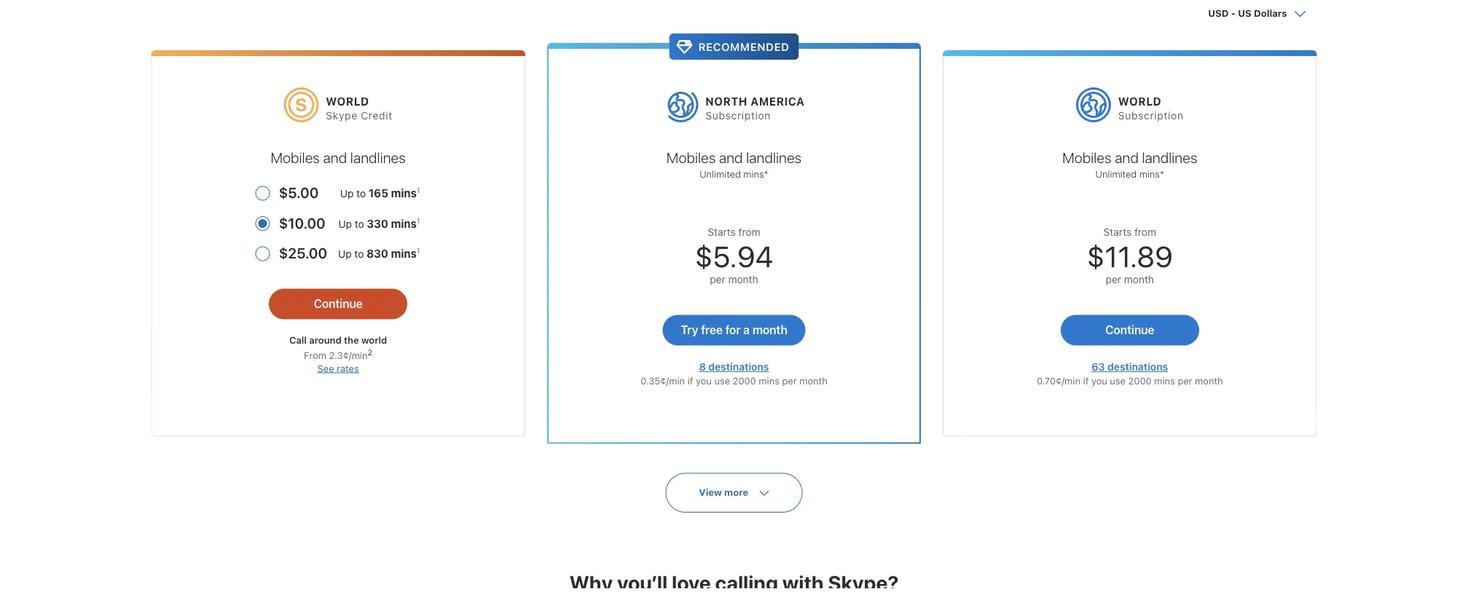 Task type: vqa. For each thing, say whether or not it's contained in the screenshot.
and,
no



Task type: locate. For each thing, give the bounding box(es) containing it.
up to 165 mins 1
[[340, 186, 420, 200]]

2000 inside 8 destinations 0.35¢/min if you use 2000 mins per month
[[733, 375, 756, 386]]

month inside starts from $11.89 per month
[[1124, 274, 1154, 286]]

1 * from the left
[[764, 169, 769, 180]]

continue link up around
[[269, 289, 408, 320]]

1 vertical spatial 1
[[417, 217, 420, 225]]

1 horizontal spatial and
[[719, 149, 743, 166]]

world inside world skype credit
[[326, 95, 369, 108]]

free
[[701, 323, 723, 337]]

up
[[340, 188, 354, 200], [338, 218, 352, 230], [338, 248, 352, 260]]

to left 330
[[355, 218, 364, 230]]

1 world from the left
[[326, 95, 369, 108]]

1 inside up to 830 mins 1
[[417, 247, 420, 255]]

1 if from the left
[[688, 375, 693, 386]]

1 unlimited from the left
[[700, 169, 741, 180]]

1 destinations from the left
[[709, 361, 769, 373]]

destinations
[[709, 361, 769, 373], [1108, 361, 1168, 373]]

mobiles and landlines unlimited mins * down world subscription
[[1063, 149, 1198, 180]]

0 vertical spatial continue
[[314, 297, 363, 311]]

you down 8
[[696, 375, 712, 386]]

landlines
[[350, 149, 406, 166], [746, 149, 802, 166], [1142, 149, 1198, 166]]

1 horizontal spatial you
[[1092, 375, 1108, 386]]

to left 165
[[357, 188, 366, 200]]

up for $5.00
[[340, 188, 354, 200]]

to
[[357, 188, 366, 200], [355, 218, 364, 230], [355, 248, 364, 260]]

1 vertical spatial to
[[355, 218, 364, 230]]

1 link right 330
[[417, 217, 420, 225]]

none radio containing $5.00
[[255, 177, 421, 207]]

2 * from the left
[[1160, 169, 1165, 180]]

1 horizontal spatial from
[[1135, 226, 1157, 238]]

0 vertical spatial 1 link
[[417, 186, 420, 195]]

if right 0.70¢/min
[[1083, 375, 1089, 386]]

1 inside up to 165 mins 1
[[417, 186, 420, 195]]

mobiles and landlines option group
[[255, 177, 421, 267]]

0 vertical spatial up
[[340, 188, 354, 200]]

1 mobiles from the left
[[271, 149, 320, 166]]

1 mobiles and landlines unlimited mins * from the left
[[667, 149, 802, 180]]

use inside 8 destinations 0.35¢/min if you use 2000 mins per month
[[715, 375, 730, 386]]

$5.00 up to 165 mins element
[[279, 177, 421, 207]]

1 horizontal spatial landlines
[[746, 149, 802, 166]]

starts inside starts from $11.89 per month
[[1104, 226, 1132, 238]]

and
[[323, 149, 347, 166], [719, 149, 743, 166], [1115, 149, 1139, 166]]

you for $11.89
[[1092, 375, 1108, 386]]

if right 0.35¢/min
[[688, 375, 693, 386]]

1 vertical spatial up
[[338, 218, 352, 230]]

1
[[417, 186, 420, 195], [417, 217, 420, 225], [417, 247, 420, 255]]

1 you from the left
[[696, 375, 712, 386]]

2 horizontal spatial and
[[1115, 149, 1139, 166]]

continue link for world subscription
[[1061, 315, 1199, 346]]

up to 330 mins 1
[[338, 217, 420, 230]]

1 horizontal spatial unlimited
[[1096, 169, 1137, 180]]

2 horizontal spatial mobiles
[[1063, 149, 1112, 166]]

1 none radio from the top
[[255, 207, 421, 237]]

1 horizontal spatial continue link
[[1061, 315, 1199, 346]]

you
[[696, 375, 712, 386], [1092, 375, 1108, 386]]

2000 inside '63 destinations 0.70¢/min if you use 2000 mins per month'
[[1129, 375, 1152, 386]]

mins right 830
[[391, 248, 417, 260]]

*
[[764, 169, 769, 180], [1160, 169, 1165, 180]]

1 from from the left
[[739, 226, 761, 238]]

0 horizontal spatial if
[[688, 375, 693, 386]]

continue for world skype credit
[[314, 297, 363, 311]]

0 horizontal spatial destinations
[[709, 361, 769, 373]]

to inside up to 330 mins 1
[[355, 218, 364, 230]]

starts inside the starts from $5.94 per month
[[708, 226, 736, 238]]

per
[[710, 274, 726, 286], [1106, 274, 1122, 286], [782, 375, 797, 386], [1178, 375, 1193, 386]]

month
[[728, 274, 758, 286], [1124, 274, 1154, 286], [753, 323, 788, 337], [800, 375, 828, 386], [1195, 375, 1223, 386]]

* link for $11.89
[[1160, 169, 1165, 180]]

unlimited
[[700, 169, 741, 180], [1096, 169, 1137, 180]]

3 1 link from the top
[[417, 247, 420, 255]]

and for $11.89
[[1115, 149, 1139, 166]]

1 horizontal spatial destinations
[[1108, 361, 1168, 373]]

mins down the 8 destinations button
[[759, 375, 780, 386]]

up up $25.00 up to 830 mins element
[[338, 218, 352, 230]]

2 1 from the top
[[417, 217, 420, 225]]

mobiles
[[271, 149, 320, 166], [667, 149, 716, 166], [1063, 149, 1112, 166]]

2000 for $5.94
[[733, 375, 756, 386]]

from up the $11.89
[[1135, 226, 1157, 238]]

2 vertical spatial up
[[338, 248, 352, 260]]

up inside up to 165 mins 1
[[340, 188, 354, 200]]

0 horizontal spatial mobiles
[[271, 149, 320, 166]]

continue
[[314, 297, 363, 311], [1106, 323, 1155, 337]]

from up $5.94
[[739, 226, 761, 238]]

1 right 330
[[417, 217, 420, 225]]

continue link
[[269, 289, 408, 320], [1061, 315, 1199, 346]]

from
[[304, 350, 327, 361]]

0 horizontal spatial you
[[696, 375, 712, 386]]

to inside up to 830 mins 1
[[355, 248, 364, 260]]

continue up the 63 destinations button
[[1106, 323, 1155, 337]]

2 vertical spatial 1 link
[[417, 247, 420, 255]]

1 1 link from the top
[[417, 186, 420, 195]]

mins right 165
[[391, 187, 417, 200]]

330
[[367, 217, 388, 230]]

world
[[362, 335, 387, 346]]

subscription
[[706, 109, 771, 121], [1119, 109, 1184, 121]]

1 horizontal spatial mobiles
[[667, 149, 716, 166]]

1 and from the left
[[323, 149, 347, 166]]

0 horizontal spatial and
[[323, 149, 347, 166]]

use inside '63 destinations 0.70¢/min if you use 2000 mins per month'
[[1110, 375, 1126, 386]]

destinations inside 8 destinations 0.35¢/min if you use 2000 mins per month
[[709, 361, 769, 373]]

view more button
[[666, 473, 803, 513]]

2 horizontal spatial landlines
[[1142, 149, 1198, 166]]

use for $11.89
[[1110, 375, 1126, 386]]

0 horizontal spatial world
[[326, 95, 369, 108]]

mins down the 63 destinations button
[[1155, 375, 1175, 386]]

* link down world subscription
[[1160, 169, 1165, 180]]

1 inside up to 330 mins 1
[[417, 217, 420, 225]]

starts from $11.89 per month
[[1087, 226, 1173, 286]]

2 unlimited from the left
[[1096, 169, 1137, 180]]

2.3¢/min
[[329, 350, 368, 361]]

2000
[[733, 375, 756, 386], [1129, 375, 1152, 386]]

2 landlines from the left
[[746, 149, 802, 166]]

1 right 830
[[417, 247, 420, 255]]

1 right 165
[[417, 186, 420, 195]]

you inside '63 destinations 0.70¢/min if you use 2000 mins per month'
[[1092, 375, 1108, 386]]

830
[[367, 248, 388, 260]]

destinations right 8
[[709, 361, 769, 373]]

1 link
[[417, 186, 420, 195], [417, 217, 420, 225], [417, 247, 420, 255]]

1 for $10.00
[[417, 217, 420, 225]]

mins inside 8 destinations 0.35¢/min if you use 2000 mins per month
[[759, 375, 780, 386]]

and up $5.00 up to 165 mins element
[[323, 149, 347, 166]]

none radio containing $10.00
[[255, 207, 421, 237]]

2 1 link from the top
[[417, 217, 420, 225]]

1 subscription from the left
[[706, 109, 771, 121]]

1 horizontal spatial mobiles and landlines unlimited mins *
[[1063, 149, 1198, 180]]

3 1 from the top
[[417, 247, 420, 255]]

landlines down north america subscription
[[746, 149, 802, 166]]

mobiles and landlines unlimited mins * down north america subscription
[[667, 149, 802, 180]]

1 1 from the top
[[417, 186, 420, 195]]

0 horizontal spatial landlines
[[350, 149, 406, 166]]

2 if from the left
[[1083, 375, 1089, 386]]

if
[[688, 375, 693, 386], [1083, 375, 1089, 386]]

1 horizontal spatial 2000
[[1129, 375, 1152, 386]]

month inside '63 destinations 0.70¢/min if you use 2000 mins per month'
[[1195, 375, 1223, 386]]

2 link
[[368, 348, 373, 357]]

0 horizontal spatial * link
[[764, 169, 769, 180]]

0 horizontal spatial mobiles and landlines unlimited mins *
[[667, 149, 802, 180]]

recommended
[[699, 40, 790, 53]]

from for $11.89
[[1135, 226, 1157, 238]]

1 link for $25.00
[[417, 247, 420, 255]]

use down the 63 destinations button
[[1110, 375, 1126, 386]]

0 horizontal spatial subscription
[[706, 109, 771, 121]]

2 mobiles and landlines unlimited mins * from the left
[[1063, 149, 1198, 180]]

1 horizontal spatial * link
[[1160, 169, 1165, 180]]

1 landlines from the left
[[350, 149, 406, 166]]

none radio $25.00 up to 830 mins
[[255, 237, 421, 267]]

0 horizontal spatial use
[[715, 375, 730, 386]]

starts
[[708, 226, 736, 238], [1104, 226, 1132, 238]]

1 horizontal spatial subscription
[[1119, 109, 1184, 121]]

destinations for $5.94
[[709, 361, 769, 373]]

1 starts from the left
[[708, 226, 736, 238]]

if inside '63 destinations 0.70¢/min if you use 2000 mins per month'
[[1083, 375, 1089, 386]]

1 horizontal spatial starts
[[1104, 226, 1132, 238]]

2 none radio from the top
[[255, 237, 421, 267]]

the
[[344, 335, 359, 346]]

continue for world subscription
[[1106, 323, 1155, 337]]

* for $11.89
[[1160, 169, 1165, 180]]

use
[[715, 375, 730, 386], [1110, 375, 1126, 386]]

1 * link from the left
[[764, 169, 769, 180]]

2
[[368, 348, 373, 357]]

to for $10.00
[[355, 218, 364, 230]]

0 horizontal spatial starts
[[708, 226, 736, 238]]

2000 down the 63 destinations button
[[1129, 375, 1152, 386]]

2 destinations from the left
[[1108, 361, 1168, 373]]

up inside up to 330 mins 1
[[338, 218, 352, 230]]

mins inside up to 330 mins 1
[[391, 217, 417, 230]]

1 link inside $25.00 up to 830 mins element
[[417, 247, 420, 255]]

to for $25.00
[[355, 248, 364, 260]]

0 vertical spatial to
[[357, 188, 366, 200]]

world subscription
[[1119, 95, 1184, 121]]

1 link inside option
[[417, 186, 420, 195]]

0 horizontal spatial continue
[[314, 297, 363, 311]]

unlimited for $11.89
[[1096, 169, 1137, 180]]

3 and from the left
[[1115, 149, 1139, 166]]

from inside the starts from $5.94 per month
[[739, 226, 761, 238]]

world inside world subscription
[[1119, 95, 1162, 108]]

1 link right 165
[[417, 186, 420, 195]]

north
[[706, 95, 748, 108]]

1 use from the left
[[715, 375, 730, 386]]

2 starts from the left
[[1104, 226, 1132, 238]]

to left 830
[[355, 248, 364, 260]]

* link for $5.94
[[764, 169, 769, 180]]

continue link up the 63 destinations button
[[1061, 315, 1199, 346]]

1 vertical spatial continue
[[1106, 323, 1155, 337]]

2 * link from the left
[[1160, 169, 1165, 180]]

2000 down the 8 destinations button
[[733, 375, 756, 386]]

to for $5.00
[[357, 188, 366, 200]]

starts up the $11.89
[[1104, 226, 1132, 238]]

0 horizontal spatial 2000
[[733, 375, 756, 386]]

1 horizontal spatial *
[[1160, 169, 1165, 180]]

mins right 330
[[391, 217, 417, 230]]

up inside up to 830 mins 1
[[338, 248, 352, 260]]

None radio
[[255, 177, 421, 207]]

per inside the starts from $5.94 per month
[[710, 274, 726, 286]]

2 mobiles from the left
[[667, 149, 716, 166]]

per inside '63 destinations 0.70¢/min if you use 2000 mins per month'
[[1178, 375, 1193, 386]]

landlines up up to 165 mins 1
[[350, 149, 406, 166]]

1 link right 830
[[417, 247, 420, 255]]

1 horizontal spatial continue
[[1106, 323, 1155, 337]]

2 world from the left
[[1119, 95, 1162, 108]]

none radio containing $25.00
[[255, 237, 421, 267]]

8 destinations 0.35¢/min if you use 2000 mins per month
[[641, 361, 828, 386]]

month for $11.89
[[1124, 274, 1154, 286]]

try
[[681, 323, 698, 337]]

1 vertical spatial 1 link
[[417, 217, 420, 225]]

* down world subscription
[[1160, 169, 1165, 180]]

use down the 8 destinations button
[[715, 375, 730, 386]]

2 from from the left
[[1135, 226, 1157, 238]]

1 2000 from the left
[[733, 375, 756, 386]]

0 horizontal spatial continue link
[[269, 289, 408, 320]]

mins inside up to 165 mins 1
[[391, 187, 417, 200]]

2 vertical spatial 1
[[417, 247, 420, 255]]

2 you from the left
[[1092, 375, 1108, 386]]

starts up $5.94
[[708, 226, 736, 238]]

if inside 8 destinations 0.35¢/min if you use 2000 mins per month
[[688, 375, 693, 386]]

from
[[739, 226, 761, 238], [1135, 226, 1157, 238]]

1 horizontal spatial world
[[1119, 95, 1162, 108]]

from inside starts from $11.89 per month
[[1135, 226, 1157, 238]]

landlines for $5.94
[[746, 149, 802, 166]]

3 mobiles from the left
[[1063, 149, 1112, 166]]

landlines for $11.89
[[1142, 149, 1198, 166]]

1 horizontal spatial if
[[1083, 375, 1089, 386]]

2 and from the left
[[719, 149, 743, 166]]

* link
[[764, 169, 769, 180], [1160, 169, 1165, 180]]

2 use from the left
[[1110, 375, 1126, 386]]

0 horizontal spatial *
[[764, 169, 769, 180]]

landlines down world subscription
[[1142, 149, 1198, 166]]

mins
[[744, 169, 764, 180], [1140, 169, 1160, 180], [391, 187, 417, 200], [391, 217, 417, 230], [391, 248, 417, 260], [759, 375, 780, 386], [1155, 375, 1175, 386]]

destinations inside '63 destinations 0.70¢/min if you use 2000 mins per month'
[[1108, 361, 1168, 373]]

up up $10.00 up to 330 mins element
[[340, 188, 354, 200]]

0 vertical spatial 1
[[417, 186, 420, 195]]

more
[[725, 487, 749, 498]]

1 horizontal spatial use
[[1110, 375, 1126, 386]]

2 2000 from the left
[[1129, 375, 1152, 386]]

165
[[369, 187, 388, 200]]

0 horizontal spatial unlimited
[[700, 169, 741, 180]]

and down north america subscription
[[719, 149, 743, 166]]

around
[[309, 335, 342, 346]]

2000 for $11.89
[[1129, 375, 1152, 386]]

3 landlines from the left
[[1142, 149, 1198, 166]]

month for $5.94
[[728, 274, 758, 286]]

continue link for world skype credit
[[269, 289, 408, 320]]

None radio
[[255, 207, 421, 237], [255, 237, 421, 267]]

1 link inside radio
[[417, 217, 420, 225]]

2 subscription from the left
[[1119, 109, 1184, 121]]

you down 63
[[1092, 375, 1108, 386]]

month inside 8 destinations 0.35¢/min if you use 2000 mins per month
[[800, 375, 828, 386]]

mins inside up to 830 mins 1
[[391, 248, 417, 260]]

mobiles for $5.94
[[667, 149, 716, 166]]

* down north america subscription
[[764, 169, 769, 180]]

you inside 8 destinations 0.35¢/min if you use 2000 mins per month
[[696, 375, 712, 386]]

destinations right 63
[[1108, 361, 1168, 373]]

2 vertical spatial to
[[355, 248, 364, 260]]

to inside up to 165 mins 1
[[357, 188, 366, 200]]

0 horizontal spatial from
[[739, 226, 761, 238]]

mins down north america subscription
[[744, 169, 764, 180]]

continue up around
[[314, 297, 363, 311]]

month inside the starts from $5.94 per month
[[728, 274, 758, 286]]

up left 830
[[338, 248, 352, 260]]

and down world subscription
[[1115, 149, 1139, 166]]

* link down north america subscription
[[764, 169, 769, 180]]

world
[[326, 95, 369, 108], [1119, 95, 1162, 108]]

1 link for $10.00
[[417, 217, 420, 225]]

up to 830 mins 1
[[338, 247, 420, 260]]

mobiles and landlines unlimited mins *
[[667, 149, 802, 180], [1063, 149, 1198, 180]]



Task type: describe. For each thing, give the bounding box(es) containing it.
$5.94
[[695, 239, 773, 273]]

starts from $5.94 per month
[[695, 226, 773, 286]]

mins inside '63 destinations 0.70¢/min if you use 2000 mins per month'
[[1155, 375, 1175, 386]]

up for $25.00
[[338, 248, 352, 260]]

use for $5.94
[[715, 375, 730, 386]]

63 destinations button
[[1092, 361, 1168, 373]]

a
[[744, 323, 750, 337]]

if for $11.89
[[1083, 375, 1089, 386]]

$10.00 up to 330 mins element
[[279, 207, 421, 237]]

0.70¢/min
[[1037, 375, 1081, 386]]

starts for $11.89
[[1104, 226, 1132, 238]]

month for for
[[753, 323, 788, 337]]

* for $5.94
[[764, 169, 769, 180]]

mobiles for $11.89
[[1063, 149, 1112, 166]]

see rates button
[[317, 363, 359, 374]]

rates
[[337, 363, 359, 374]]

per inside 8 destinations 0.35¢/min if you use 2000 mins per month
[[782, 375, 797, 386]]

call
[[289, 335, 307, 346]]

1 link for $5.00
[[417, 186, 420, 195]]

call around the world from 2.3¢/min 2 see rates
[[289, 335, 387, 374]]

$5.00
[[279, 184, 319, 201]]

for
[[726, 323, 741, 337]]

1 for $25.00
[[417, 247, 420, 255]]

if for $5.94
[[688, 375, 693, 386]]

$10.00
[[279, 214, 326, 232]]

credit
[[361, 109, 393, 121]]

world skype credit
[[326, 95, 393, 121]]

none radio $10.00 up to 330 mins
[[255, 207, 421, 237]]

$11.89
[[1087, 239, 1173, 273]]

see
[[317, 363, 334, 374]]

skype
[[326, 109, 358, 121]]

starts for $5.94
[[708, 226, 736, 238]]

view more
[[699, 487, 749, 498]]

$25.00 up to 830 mins element
[[279, 237, 421, 267]]

63 destinations 0.70¢/min if you use 2000 mins per month
[[1037, 361, 1223, 386]]

mobiles and landlines unlimited mins * for $11.89
[[1063, 149, 1198, 180]]

1 for $5.00
[[417, 186, 420, 195]]

destinations for $11.89
[[1108, 361, 1168, 373]]

world for world skype credit
[[326, 95, 369, 108]]

from for $5.94
[[739, 226, 761, 238]]

$25.00
[[279, 245, 327, 262]]

mobiles and landlines unlimited mins * for $5.94
[[667, 149, 802, 180]]

8 destinations button
[[699, 361, 769, 373]]

you for $5.94
[[696, 375, 712, 386]]

mobiles and landlines
[[271, 149, 406, 166]]

63
[[1092, 361, 1105, 373]]

try free for a month
[[681, 323, 788, 337]]

0.35¢/min
[[641, 375, 685, 386]]

unlimited for $5.94
[[700, 169, 741, 180]]

america
[[751, 95, 805, 108]]

8
[[699, 361, 706, 373]]

mins down world subscription
[[1140, 169, 1160, 180]]

subscription inside north america subscription
[[706, 109, 771, 121]]

world for world subscription
[[1119, 95, 1162, 108]]

up for $10.00
[[338, 218, 352, 230]]

north america subscription
[[706, 95, 805, 121]]

and for $5.94
[[719, 149, 743, 166]]

view
[[699, 487, 722, 498]]

per inside starts from $11.89 per month
[[1106, 274, 1122, 286]]

try free for a month link
[[663, 315, 806, 346]]



